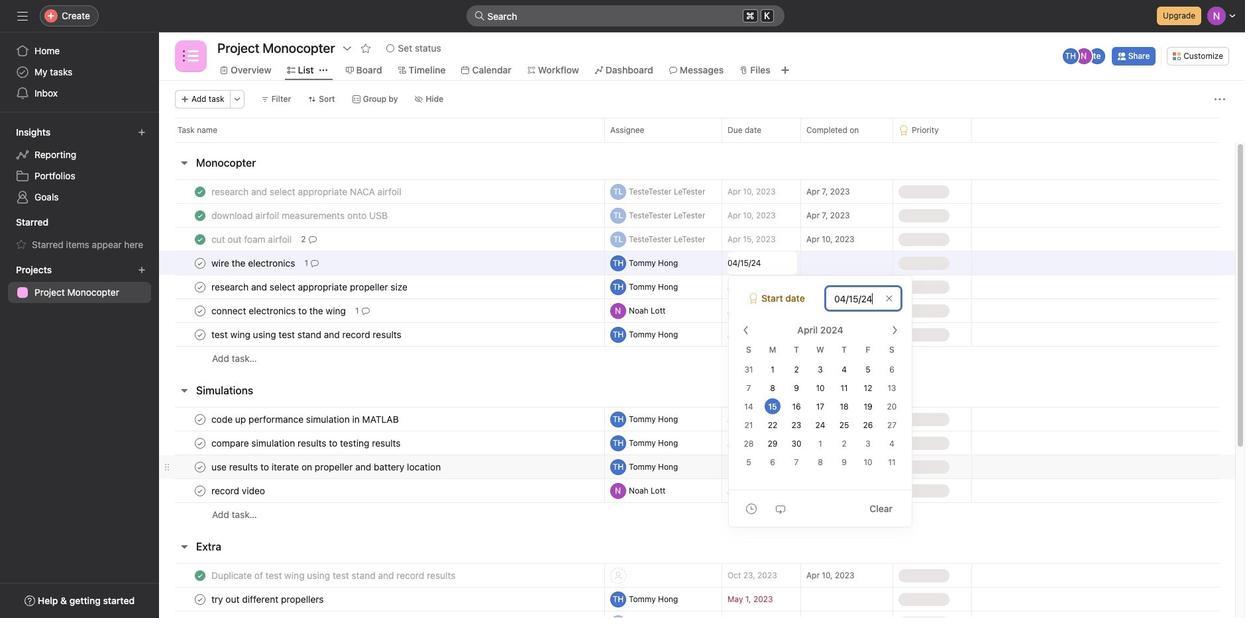 Task type: vqa. For each thing, say whether or not it's contained in the screenshot.
Completed option to the bottom
yes



Task type: locate. For each thing, give the bounding box(es) containing it.
mark complete checkbox for use results to iterate on propeller and battery location cell
[[192, 460, 208, 475]]

task name text field inside download airfoil measurements onto usb cell
[[209, 209, 392, 222]]

2 task name text field from the top
[[209, 209, 392, 222]]

5 task name text field from the top
[[209, 461, 445, 474]]

mark complete image inside compare simulation results to testing results cell
[[192, 436, 208, 452]]

completed checkbox inside cut out foam airfoil cell
[[192, 232, 208, 247]]

6 mark complete checkbox from the top
[[192, 483, 208, 499]]

projects element
[[0, 258, 159, 306]]

completed checkbox inside research and select appropriate naca airfoil "cell"
[[192, 184, 208, 200]]

mark complete image
[[192, 255, 208, 271], [192, 303, 208, 319], [192, 327, 208, 343], [192, 460, 208, 475], [192, 483, 208, 499]]

completed image for task name text box inside download airfoil measurements onto usb cell
[[192, 208, 208, 224]]

task name text field for mark complete option in the "research and select appropriate propeller size" cell
[[209, 281, 411, 294]]

2 mark complete checkbox from the top
[[192, 412, 208, 428]]

header extra tree grid
[[159, 564, 1235, 619]]

task name text field inside test wing using test stand and record results cell
[[209, 328, 405, 342]]

1 vertical spatial collapse task list for this group image
[[179, 542, 190, 553]]

None field
[[466, 5, 784, 27]]

1 task name text field from the top
[[209, 185, 405, 198]]

3 mark complete checkbox from the top
[[192, 303, 208, 319]]

compare simulation results to testing results cell
[[159, 431, 604, 456]]

completion date for research and select appropriate propeller size cell
[[800, 275, 893, 299]]

mark complete checkbox for compare simulation results to testing results cell
[[192, 436, 208, 452]]

task name text field inside cut out foam airfoil cell
[[209, 233, 296, 246]]

test wing using test stand and record results cell
[[159, 323, 604, 347]]

task name text field for duplicate of test wing using test stand and record results cell
[[209, 570, 460, 583]]

task name text field inside record video cell
[[209, 485, 269, 498]]

completed image
[[192, 208, 208, 224], [192, 232, 208, 247], [192, 568, 208, 584]]

mark complete checkbox for try out different propellers cell
[[192, 592, 208, 608]]

1 vertical spatial mark complete checkbox
[[192, 412, 208, 428]]

1 collapse task list for this group image from the top
[[179, 158, 190, 168]]

task name text field inside code up performance simulation in matlab cell
[[209, 413, 403, 426]]

4 task name text field from the top
[[209, 304, 350, 318]]

set to repeat image
[[775, 504, 786, 515]]

mark complete image inside use results to iterate on propeller and battery location cell
[[192, 460, 208, 475]]

1 comment image
[[311, 259, 319, 267]]

3 task name text field from the top
[[209, 233, 296, 246]]

4 mark complete image from the top
[[192, 460, 208, 475]]

mark complete checkbox inside compare simulation results to testing results cell
[[192, 436, 208, 452]]

code up performance simulation in matlab cell
[[159, 408, 604, 432]]

collapse task list for this group image
[[179, 158, 190, 168], [179, 542, 190, 553]]

3 mark complete image from the top
[[192, 436, 208, 452]]

completed checkbox inside download airfoil measurements onto usb cell
[[192, 208, 208, 224]]

5 task name text field from the top
[[209, 413, 403, 426]]

mark complete image for code up performance simulation in matlab cell at bottom left
[[192, 412, 208, 428]]

task name text field for mark complete option inside wire the electronics cell
[[209, 257, 299, 270]]

2 mark complete image from the top
[[192, 412, 208, 428]]

details image
[[588, 259, 596, 267]]

row
[[159, 118, 1245, 142], [175, 142, 1219, 143], [159, 180, 1235, 204], [159, 203, 1235, 228], [159, 227, 1235, 252], [159, 251, 1235, 276], [159, 275, 1235, 299], [159, 299, 1235, 323], [159, 323, 1235, 347], [159, 347, 1235, 371], [159, 408, 1235, 432], [159, 431, 1235, 456], [159, 455, 1235, 480], [159, 479, 1235, 504], [159, 503, 1235, 527], [159, 564, 1235, 588], [159, 588, 1235, 612], [159, 612, 1235, 619]]

2 vertical spatial mark complete checkbox
[[192, 592, 208, 608]]

4 task name text field from the top
[[209, 437, 405, 450]]

mark complete checkbox inside use results to iterate on propeller and battery location cell
[[192, 460, 208, 475]]

mark complete checkbox inside "research and select appropriate propeller size" cell
[[192, 279, 208, 295]]

mark complete checkbox inside code up performance simulation in matlab cell
[[192, 412, 208, 428]]

mark complete image for "research and select appropriate propeller size" cell
[[192, 279, 208, 295]]

3 completed checkbox from the top
[[192, 232, 208, 247]]

task name text field inside duplicate of test wing using test stand and record results cell
[[209, 570, 460, 583]]

2 task name text field from the top
[[209, 281, 411, 294]]

7 task name text field from the top
[[209, 570, 460, 583]]

2 mark complete checkbox from the top
[[192, 279, 208, 295]]

task name text field inside try out different propellers cell
[[209, 593, 328, 607]]

collapse task list for this group image
[[179, 386, 190, 396]]

6 task name text field from the top
[[209, 485, 269, 498]]

list image
[[183, 48, 199, 64]]

task name text field for download airfoil measurements onto usb cell on the left of the page
[[209, 209, 392, 222]]

completed checkbox inside duplicate of test wing using test stand and record results cell
[[192, 568, 208, 584]]

completion date for try out different propellers cell
[[800, 588, 893, 612]]

task name text field inside wire the electronics cell
[[209, 257, 299, 270]]

3 completed image from the top
[[192, 568, 208, 584]]

task name text field inside "research and select appropriate propeller size" cell
[[209, 281, 411, 294]]

6 task name text field from the top
[[209, 593, 328, 607]]

mark complete checkbox for code up performance simulation in matlab cell at bottom left
[[192, 412, 208, 428]]

task name text field inside compare simulation results to testing results cell
[[209, 437, 405, 450]]

mark complete image inside code up performance simulation in matlab cell
[[192, 412, 208, 428]]

mark complete checkbox for test wing using test stand and record results cell on the bottom of page
[[192, 327, 208, 343]]

2 completed checkbox from the top
[[192, 208, 208, 224]]

task name text field for research and select appropriate naca airfoil "cell"
[[209, 185, 405, 198]]

mark complete image for task name text field within the use results to iterate on propeller and battery location cell
[[192, 460, 208, 475]]

mark complete image for task name text box in record video cell
[[192, 483, 208, 499]]

Task name text field
[[209, 257, 299, 270], [209, 281, 411, 294], [209, 328, 405, 342], [209, 437, 405, 450], [209, 461, 445, 474], [209, 593, 328, 607]]

mark complete checkbox inside record video cell
[[192, 483, 208, 499]]

5 mark complete checkbox from the top
[[192, 460, 208, 475]]

task name text field for cut out foam airfoil cell
[[209, 233, 296, 246]]

completed image inside download airfoil measurements onto usb cell
[[192, 208, 208, 224]]

1 task name text field from the top
[[209, 257, 299, 270]]

mark complete image for compare simulation results to testing results cell
[[192, 436, 208, 452]]

mark complete image inside test wing using test stand and record results cell
[[192, 327, 208, 343]]

task name text field inside connect electronics to the wing cell
[[209, 304, 350, 318]]

None text field
[[728, 252, 797, 275]]

Completed checkbox
[[192, 184, 208, 200], [192, 208, 208, 224], [192, 232, 208, 247], [192, 568, 208, 584]]

4 completed checkbox from the top
[[192, 568, 208, 584]]

1 completed image from the top
[[192, 208, 208, 224]]

0 vertical spatial collapse task list for this group image
[[179, 158, 190, 168]]

mark complete image
[[192, 279, 208, 295], [192, 412, 208, 428], [192, 436, 208, 452], [192, 592, 208, 608]]

3 mark complete image from the top
[[192, 327, 208, 343]]

global element
[[0, 32, 159, 112]]

try out different propellers cell
[[159, 588, 604, 612]]

1 mark complete checkbox from the top
[[192, 255, 208, 271]]

mark complete checkbox for connect electronics to the wing cell
[[192, 303, 208, 319]]

1 mark complete image from the top
[[192, 279, 208, 295]]

tab actions image
[[319, 66, 327, 74]]

mark complete image inside try out different propellers cell
[[192, 592, 208, 608]]

task name text field for mark complete checkbox within the try out different propellers cell
[[209, 593, 328, 607]]

mark complete checkbox inside try out different propellers cell
[[192, 592, 208, 608]]

record video cell
[[159, 479, 604, 504]]

mark complete checkbox inside wire the electronics cell
[[192, 255, 208, 271]]

Mark complete checkbox
[[192, 255, 208, 271], [192, 279, 208, 295], [192, 303, 208, 319], [192, 436, 208, 452], [192, 460, 208, 475], [192, 483, 208, 499]]

5 mark complete image from the top
[[192, 483, 208, 499]]

use different materials for wing (balsa wood?) cell
[[159, 612, 604, 619]]

2 completed image from the top
[[192, 232, 208, 247]]

mark complete image inside record video cell
[[192, 483, 208, 499]]

task name text field inside research and select appropriate naca airfoil "cell"
[[209, 185, 405, 198]]

task name text field for code up performance simulation in matlab cell at bottom left
[[209, 413, 403, 426]]

mark complete image inside "research and select appropriate propeller size" cell
[[192, 279, 208, 295]]

Search tasks, projects, and more text field
[[466, 5, 784, 27]]

3 task name text field from the top
[[209, 328, 405, 342]]

new insights image
[[138, 129, 146, 136]]

Mark complete checkbox
[[192, 327, 208, 343], [192, 412, 208, 428], [192, 592, 208, 608]]

mark complete checkbox for wire the electronics cell
[[192, 255, 208, 271]]

2 mark complete image from the top
[[192, 303, 208, 319]]

0 vertical spatial completed image
[[192, 208, 208, 224]]

mark complete image for try out different propellers cell
[[192, 592, 208, 608]]

3 mark complete checkbox from the top
[[192, 592, 208, 608]]

1 vertical spatial completed image
[[192, 232, 208, 247]]

mark complete image for task name text box within the connect electronics to the wing cell
[[192, 303, 208, 319]]

1 mark complete image from the top
[[192, 255, 208, 271]]

Task name text field
[[209, 185, 405, 198], [209, 209, 392, 222], [209, 233, 296, 246], [209, 304, 350, 318], [209, 413, 403, 426], [209, 485, 269, 498], [209, 570, 460, 583]]

more actions image
[[1215, 94, 1225, 105], [233, 95, 241, 103]]

2 vertical spatial completed image
[[192, 568, 208, 584]]

4 mark complete image from the top
[[192, 592, 208, 608]]

1 mark complete checkbox from the top
[[192, 327, 208, 343]]

completed checkbox for task name text box within the duplicate of test wing using test stand and record results cell
[[192, 568, 208, 584]]

mark complete image inside connect electronics to the wing cell
[[192, 303, 208, 319]]

task name text field inside use results to iterate on propeller and battery location cell
[[209, 461, 445, 474]]

insights element
[[0, 121, 159, 211]]

1 completed checkbox from the top
[[192, 184, 208, 200]]

cell
[[722, 612, 801, 619]]

mark complete checkbox inside connect electronics to the wing cell
[[192, 303, 208, 319]]

research and select appropriate naca airfoil cell
[[159, 180, 604, 204]]

0 vertical spatial mark complete checkbox
[[192, 327, 208, 343]]

task name text field for mark complete checkbox within the test wing using test stand and record results cell
[[209, 328, 405, 342]]

completed image inside duplicate of test wing using test stand and record results cell
[[192, 568, 208, 584]]

2 collapse task list for this group image from the top
[[179, 542, 190, 553]]

mark complete checkbox inside test wing using test stand and record results cell
[[192, 327, 208, 343]]

4 mark complete checkbox from the top
[[192, 436, 208, 452]]



Task type: describe. For each thing, give the bounding box(es) containing it.
add to starred image
[[360, 43, 371, 54]]

add time image
[[746, 504, 757, 515]]

2 comments image
[[308, 236, 316, 244]]

task name text field for mark complete option within the use results to iterate on propeller and battery location cell
[[209, 461, 445, 474]]

none text field inside header monocopter tree grid
[[728, 252, 797, 275]]

mark complete checkbox for "research and select appropriate propeller size" cell
[[192, 279, 208, 295]]

new project or portfolio image
[[138, 266, 146, 274]]

task name text field for connect electronics to the wing cell
[[209, 304, 350, 318]]

wire the electronics cell
[[159, 251, 604, 276]]

use results to iterate on propeller and battery location cell
[[159, 455, 604, 480]]

mark complete image for task name text field within the wire the electronics cell
[[192, 255, 208, 271]]

completed image for task name text box within the duplicate of test wing using test stand and record results cell
[[192, 568, 208, 584]]

completed checkbox for task name text box in cut out foam airfoil cell
[[192, 232, 208, 247]]

completed checkbox for task name text box inside download airfoil measurements onto usb cell
[[192, 208, 208, 224]]

previous month image
[[741, 325, 751, 336]]

task name text field for record video cell
[[209, 485, 269, 498]]

clear due date image
[[885, 295, 893, 303]]

starred element
[[0, 211, 159, 258]]

duplicate of test wing using test stand and record results cell
[[159, 564, 604, 588]]

collapse task list for this group image for completed image
[[179, 158, 190, 168]]

research and select appropriate propeller size cell
[[159, 275, 604, 299]]

download airfoil measurements onto usb cell
[[159, 203, 604, 228]]

show options image
[[342, 43, 352, 54]]

collapse task list for this group image for completed icon inside the duplicate of test wing using test stand and record results cell
[[179, 542, 190, 553]]

cut out foam airfoil cell
[[159, 227, 604, 252]]

completed checkbox for task name text box inside the research and select appropriate naca airfoil "cell"
[[192, 184, 208, 200]]

1 horizontal spatial more actions image
[[1215, 94, 1225, 105]]

Due date text field
[[826, 287, 901, 311]]

hide sidebar image
[[17, 11, 28, 21]]

connect electronics to the wing cell
[[159, 299, 604, 323]]

mark complete checkbox for record video cell
[[192, 483, 208, 499]]

0 horizontal spatial more actions image
[[233, 95, 241, 103]]

add tab image
[[780, 65, 790, 76]]

completed image for task name text box in cut out foam airfoil cell
[[192, 232, 208, 247]]

move tasks between sections image
[[565, 259, 572, 267]]

1 comment image
[[361, 307, 369, 315]]

next month image
[[889, 325, 900, 336]]

completed image
[[192, 184, 208, 200]]

task name text field for mark complete option inside the compare simulation results to testing results cell
[[209, 437, 405, 450]]

header monocopter tree grid
[[159, 180, 1235, 371]]

mark complete image for task name text field within test wing using test stand and record results cell
[[192, 327, 208, 343]]

completion date for wire the electronics cell
[[800, 251, 893, 276]]

header simulations tree grid
[[159, 408, 1235, 527]]

prominent image
[[474, 11, 485, 21]]



